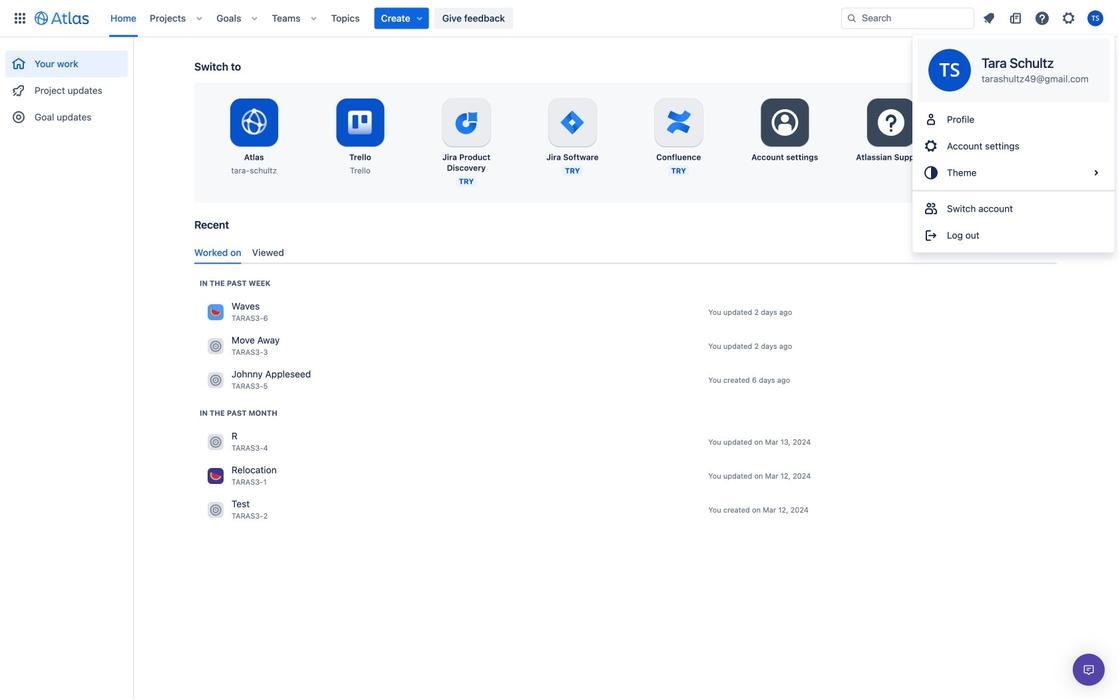 Task type: locate. For each thing, give the bounding box(es) containing it.
2 vertical spatial townsquare image
[[208, 468, 224, 484]]

heading
[[200, 278, 271, 289], [200, 408, 278, 418]]

settings image
[[1062, 10, 1077, 26], [769, 107, 801, 139], [876, 107, 908, 139]]

0 vertical spatial townsquare image
[[208, 338, 224, 354]]

0 vertical spatial heading
[[200, 278, 271, 289]]

1 vertical spatial heading
[[200, 408, 278, 418]]

1 vertical spatial townsquare image
[[208, 434, 224, 450]]

1 heading from the top
[[200, 278, 271, 289]]

switch to... image
[[12, 10, 28, 26]]

townsquare image for 3rd townsquare image from the bottom heading
[[208, 372, 224, 388]]

group
[[5, 37, 128, 135], [913, 102, 1115, 190], [913, 190, 1115, 253]]

top element
[[8, 0, 842, 37]]

Search field
[[842, 8, 975, 29]]

heading for first townsquare image from the bottom
[[200, 408, 278, 418]]

1 townsquare image from the top
[[208, 304, 224, 320]]

1 vertical spatial townsquare image
[[208, 372, 224, 388]]

None search field
[[842, 8, 975, 29]]

heading for 3rd townsquare image from the bottom
[[200, 278, 271, 289]]

townsquare image
[[208, 338, 224, 354], [208, 434, 224, 450], [208, 468, 224, 484]]

2 heading from the top
[[200, 408, 278, 418]]

townsquare image for heading associated with first townsquare image from the bottom
[[208, 502, 224, 518]]

tab list
[[189, 242, 1063, 264]]

2 townsquare image from the top
[[208, 372, 224, 388]]

townsquare image
[[208, 304, 224, 320], [208, 372, 224, 388], [208, 502, 224, 518]]

3 townsquare image from the top
[[208, 502, 224, 518]]

help image
[[1035, 10, 1051, 26]]

banner
[[0, 0, 1119, 37]]

search image
[[944, 223, 955, 234]]

2 vertical spatial townsquare image
[[208, 502, 224, 518]]

0 vertical spatial townsquare image
[[208, 304, 224, 320]]



Task type: describe. For each thing, give the bounding box(es) containing it.
0 horizontal spatial settings image
[[769, 107, 801, 139]]

Filter by title field
[[940, 220, 1056, 239]]

1 horizontal spatial settings image
[[876, 107, 908, 139]]

2 townsquare image from the top
[[208, 434, 224, 450]]

settings image
[[982, 107, 1014, 139]]

search image
[[847, 13, 858, 24]]

3 townsquare image from the top
[[208, 468, 224, 484]]

open intercom messenger image
[[1081, 662, 1097, 678]]

1 townsquare image from the top
[[208, 338, 224, 354]]

notifications image
[[982, 10, 998, 26]]

account image
[[1088, 10, 1104, 26]]

2 horizontal spatial settings image
[[1062, 10, 1077, 26]]



Task type: vqa. For each thing, say whether or not it's contained in the screenshot.
Main content area, start typing to enter text. text box
no



